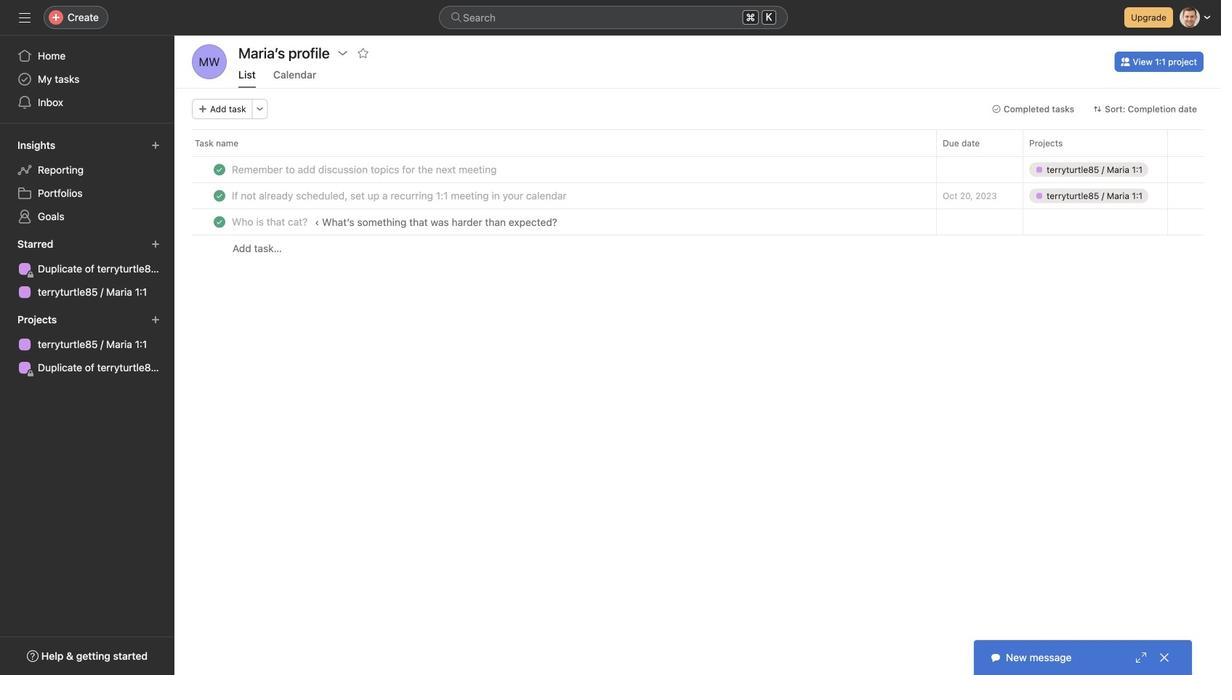 Task type: locate. For each thing, give the bounding box(es) containing it.
0 vertical spatial task name text field
[[229, 189, 571, 203]]

completed checkbox for task name text box within "who is that cat?" cell
[[211, 213, 228, 231]]

tree grid
[[175, 156, 1222, 262]]

completed image inside "who is that cat?" cell
[[211, 213, 228, 231]]

completed image down completed image
[[211, 213, 228, 231]]

completed image inside remember to add discussion topics for the next meeting cell
[[211, 161, 228, 178]]

completed checkbox inside remember to add discussion topics for the next meeting cell
[[211, 161, 228, 178]]

completed checkbox up completed image
[[211, 161, 228, 178]]

0 vertical spatial completed checkbox
[[211, 161, 228, 178]]

completed checkbox inside "who is that cat?" cell
[[211, 213, 228, 231]]

projects element
[[0, 307, 175, 382]]

hide sidebar image
[[19, 12, 31, 23]]

2 completed checkbox from the top
[[211, 213, 228, 231]]

1 completed image from the top
[[211, 161, 228, 178]]

1 task name text field from the top
[[229, 189, 571, 203]]

0 vertical spatial completed image
[[211, 161, 228, 178]]

new project or portfolio image
[[151, 316, 160, 324]]

1 completed checkbox from the top
[[211, 161, 228, 178]]

1 vertical spatial completed image
[[211, 213, 228, 231]]

task name text field inside "who is that cat?" cell
[[229, 215, 312, 229]]

completed image up completed image
[[211, 161, 228, 178]]

Completed checkbox
[[211, 161, 228, 178], [211, 213, 228, 231]]

Task name text field
[[229, 189, 571, 203], [229, 215, 312, 229]]

more actions image
[[256, 105, 264, 113]]

starred element
[[0, 231, 175, 307]]

row
[[175, 129, 1222, 156], [192, 156, 1204, 157], [175, 156, 1222, 183], [175, 182, 1222, 209], [175, 209, 1222, 236], [175, 235, 1222, 262]]

completed image for task name text field
[[211, 161, 228, 178]]

task name text field for "if not already scheduled, set up a recurring 1:1 meeting in your calendar" cell
[[229, 189, 571, 203]]

completed image
[[211, 161, 228, 178], [211, 213, 228, 231]]

completed checkbox down completed image
[[211, 213, 228, 231]]

2 task name text field from the top
[[229, 215, 312, 229]]

remember to add discussion topics for the next meeting cell
[[175, 156, 936, 183]]

1 vertical spatial completed checkbox
[[211, 213, 228, 231]]

1 vertical spatial task name text field
[[229, 215, 312, 229]]

None field
[[439, 6, 788, 29]]

task name text field inside "if not already scheduled, set up a recurring 1:1 meeting in your calendar" cell
[[229, 189, 571, 203]]

Search tasks, projects, and more text field
[[439, 6, 788, 29]]

2 completed image from the top
[[211, 213, 228, 231]]



Task type: vqa. For each thing, say whether or not it's contained in the screenshot.
Task name text field to the top
yes



Task type: describe. For each thing, give the bounding box(es) containing it.
who is that cat? cell
[[175, 209, 936, 236]]

Task name text field
[[229, 163, 501, 177]]

global element
[[0, 36, 175, 123]]

new insights image
[[151, 141, 160, 150]]

show options image
[[337, 47, 349, 59]]

completed image
[[211, 187, 228, 205]]

insights element
[[0, 132, 175, 231]]

add to starred image
[[357, 47, 369, 59]]

completed checkbox for task name text field
[[211, 161, 228, 178]]

add items to starred image
[[151, 240, 160, 249]]

if not already scheduled, set up a recurring 1:1 meeting in your calendar cell
[[175, 182, 936, 209]]

linked projects for who is that cat? cell
[[1023, 209, 1168, 236]]

task name text field for "who is that cat?" cell
[[229, 215, 312, 229]]

expand new message image
[[1136, 652, 1147, 664]]

Completed checkbox
[[211, 187, 228, 205]]

completed image for task name text box within "who is that cat?" cell
[[211, 213, 228, 231]]

close image
[[1159, 652, 1171, 664]]



